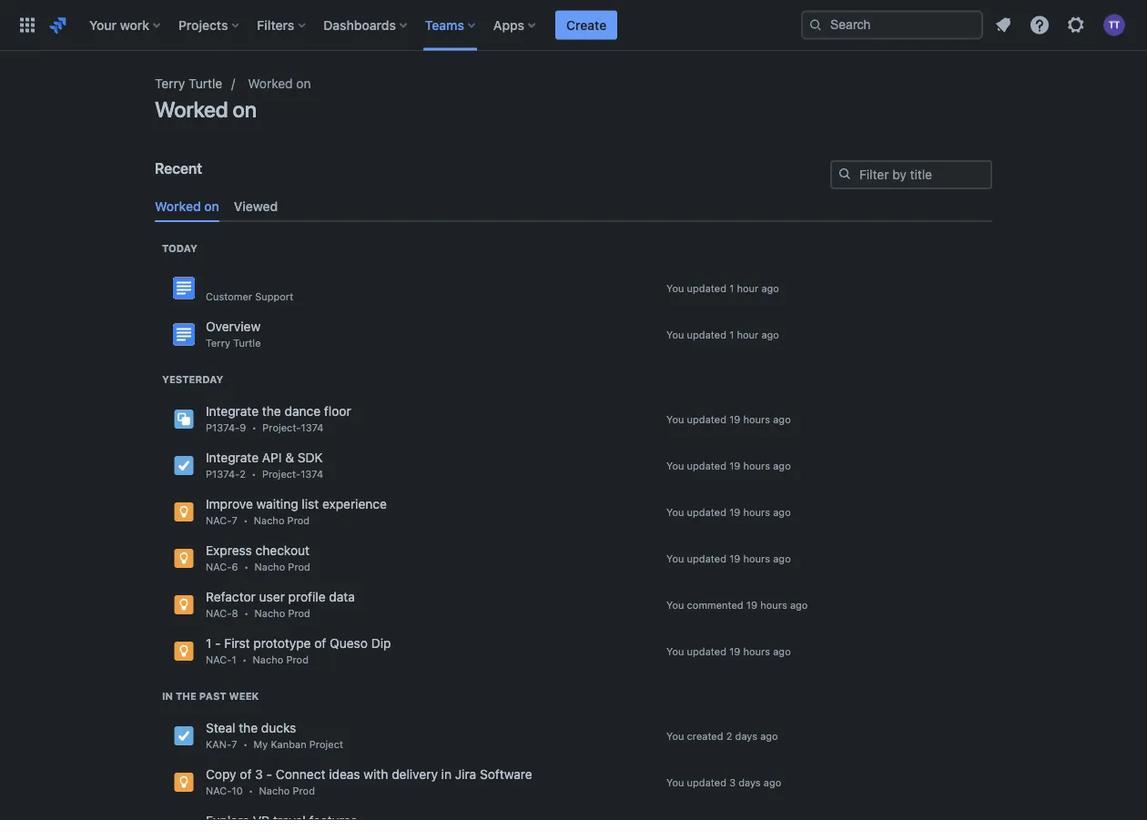 Task type: vqa. For each thing, say whether or not it's contained in the screenshot.
Grant related to Grant
no



Task type: locate. For each thing, give the bounding box(es) containing it.
prod down list
[[287, 515, 310, 526]]

1 vertical spatial turtle
[[233, 337, 261, 349]]

1374 inside integrate api & sdk p1374-2 • project-1374
[[301, 468, 323, 480]]

integrate inside integrate api & sdk p1374-2 • project-1374
[[206, 450, 259, 465]]

confluence image
[[173, 277, 195, 299]]

days right created at the bottom right
[[736, 730, 758, 742]]

5 you from the top
[[667, 506, 685, 518]]

1 vertical spatial -
[[267, 767, 272, 782]]

1 p1374- from the top
[[206, 422, 240, 434]]

ago for steal the ducks
[[761, 730, 779, 742]]

1 you updated 19 hours ago from the top
[[667, 413, 791, 425]]

1 1374 from the top
[[301, 422, 324, 434]]

prod down profile
[[288, 608, 311, 619]]

filters button
[[252, 10, 313, 40]]

the up my
[[239, 720, 258, 736]]

0 vertical spatial p1374-
[[206, 422, 240, 434]]

you updated 1 hour ago for terry turtle
[[667, 329, 780, 341]]

1374 inside integrate the dance floor p1374-9 • project-1374
[[301, 422, 324, 434]]

p1374- up improve at the left of page
[[206, 468, 240, 480]]

4 updated from the top
[[687, 460, 727, 472]]

you for refactor user profile data
[[667, 599, 685, 611]]

0 horizontal spatial turtle
[[189, 76, 222, 91]]

1
[[730, 282, 735, 294], [730, 329, 735, 341], [206, 636, 212, 651], [232, 654, 237, 666]]

prod down 'connect'
[[293, 785, 315, 797]]

jira image left integrate api & sdk p1374-2 • project-1374
[[173, 455, 195, 477]]

0 horizontal spatial 3
[[255, 767, 263, 782]]

you for copy of 3 - connect ideas with delivery in jira software
[[667, 777, 685, 789]]

nacho down prototype
[[253, 654, 284, 666]]

19 for 1 - first prototype of queso dip
[[730, 646, 741, 658]]

• up improve at the left of page
[[252, 468, 256, 480]]

19
[[730, 413, 741, 425], [730, 460, 741, 472], [730, 506, 741, 518], [730, 553, 741, 565], [747, 599, 758, 611], [730, 646, 741, 658]]

0 vertical spatial the
[[262, 403, 281, 418]]

0 vertical spatial terry
[[155, 76, 185, 91]]

project- inside integrate api & sdk p1374-2 • project-1374
[[262, 468, 301, 480]]

1 horizontal spatial of
[[315, 636, 326, 651]]

updated for integrate the dance floor
[[687, 413, 727, 425]]

days
[[736, 730, 758, 742], [739, 777, 761, 789]]

turtle down projects dropdown button
[[189, 76, 222, 91]]

nac- down improve at the left of page
[[206, 515, 232, 526]]

kan-
[[206, 739, 232, 751]]

7 inside steal the ducks kan-7 • my kanban project
[[232, 739, 237, 751]]

0 vertical spatial -
[[215, 636, 221, 651]]

19 for express checkout
[[730, 553, 741, 565]]

2 jira image from the top
[[173, 548, 195, 570]]

-
[[215, 636, 221, 651], [267, 767, 272, 782]]

3 down my
[[255, 767, 263, 782]]

turtle inside 'overview terry turtle'
[[233, 337, 261, 349]]

days for steal the ducks
[[736, 730, 758, 742]]

• down improve at the left of page
[[243, 515, 248, 526]]

p1374- inside integrate the dance floor p1374-9 • project-1374
[[206, 422, 240, 434]]

0 vertical spatial turtle
[[189, 76, 222, 91]]

0 vertical spatial integrate
[[206, 403, 259, 418]]

1374
[[301, 422, 324, 434], [301, 468, 323, 480]]

- left first
[[215, 636, 221, 651]]

1374 for sdk
[[301, 468, 323, 480]]

experience
[[322, 496, 387, 511]]

tab list
[[148, 192, 1000, 222]]

search image
[[838, 167, 853, 181]]

you updated 19 hours ago
[[667, 413, 791, 425], [667, 460, 791, 472], [667, 506, 791, 518], [667, 553, 791, 565], [667, 646, 791, 658]]

1 vertical spatial days
[[739, 777, 761, 789]]

queso
[[330, 636, 368, 651]]

1 vertical spatial p1374-
[[206, 468, 240, 480]]

2 you from the top
[[667, 329, 685, 341]]

4 you updated 19 hours ago from the top
[[667, 553, 791, 565]]

1 vertical spatial terry
[[206, 337, 231, 349]]

nacho inside 1 - first prototype of queso dip nac-1 • nacho prod
[[253, 654, 284, 666]]

nacho down user in the bottom left of the page
[[255, 608, 285, 619]]

0 vertical spatial project-
[[263, 422, 301, 434]]

hours for integrate the dance floor
[[744, 413, 771, 425]]

updated for improve waiting list experience
[[687, 506, 727, 518]]

7 down improve at the left of page
[[232, 515, 238, 526]]

software
[[480, 767, 533, 782]]

of left queso
[[315, 636, 326, 651]]

3 for days
[[730, 777, 736, 789]]

worked on down terry turtle link
[[155, 97, 257, 122]]

jira
[[455, 767, 477, 782]]

nacho down 'connect'
[[259, 785, 290, 797]]

dance
[[285, 403, 321, 418]]

0 vertical spatial worked
[[248, 76, 293, 91]]

7 updated from the top
[[687, 646, 727, 658]]

integrate
[[206, 403, 259, 418], [206, 450, 259, 465]]

of
[[315, 636, 326, 651], [240, 767, 252, 782]]

steal the ducks kan-7 • my kanban project
[[206, 720, 343, 751]]

1 vertical spatial 1374
[[301, 468, 323, 480]]

1 vertical spatial jira image
[[173, 455, 195, 477]]

nac- inside express checkout nac-6 • nacho prod
[[206, 561, 232, 573]]

1 you from the top
[[667, 282, 685, 294]]

ago for overview
[[762, 329, 780, 341]]

6 you from the top
[[667, 553, 685, 565]]

you for steal the ducks
[[667, 730, 685, 742]]

terry down projects
[[155, 76, 185, 91]]

• down first
[[242, 654, 247, 666]]

• right 8
[[244, 608, 249, 619]]

the inside integrate the dance floor p1374-9 • project-1374
[[262, 403, 281, 418]]

checkout
[[256, 543, 310, 558]]

• right 6
[[244, 561, 249, 573]]

7
[[232, 515, 238, 526], [232, 739, 237, 751]]

nacho inside the refactor user profile data nac-8 • nacho prod
[[255, 608, 285, 619]]

• inside express checkout nac-6 • nacho prod
[[244, 561, 249, 573]]

worked
[[248, 76, 293, 91], [155, 97, 228, 122], [155, 199, 201, 214]]

jira image left copy
[[173, 772, 195, 794]]

the right in
[[176, 691, 197, 703]]

jira image left express
[[173, 548, 195, 570]]

overview terry turtle
[[206, 319, 261, 349]]

1 vertical spatial on
[[233, 97, 257, 122]]

days down you created 2 days ago
[[739, 777, 761, 789]]

hours for improve waiting list experience
[[744, 506, 771, 518]]

hour
[[737, 282, 759, 294], [737, 329, 759, 341]]

ago for express checkout
[[774, 553, 791, 565]]

0 horizontal spatial the
[[176, 691, 197, 703]]

you updated 19 hours ago for improve waiting list experience
[[667, 506, 791, 518]]

on inside tab list
[[204, 199, 219, 214]]

1 horizontal spatial -
[[267, 767, 272, 782]]

3 nac- from the top
[[206, 608, 232, 619]]

nac- down refactor
[[206, 608, 232, 619]]

9 you from the top
[[667, 730, 685, 742]]

customer
[[206, 290, 252, 302]]

p1374- up integrate api & sdk p1374-2 • project-1374
[[206, 422, 240, 434]]

7 down steal
[[232, 739, 237, 751]]

nac- down first
[[206, 654, 232, 666]]

project-
[[263, 422, 301, 434], [262, 468, 301, 480]]

1 vertical spatial integrate
[[206, 450, 259, 465]]

1 horizontal spatial the
[[239, 720, 258, 736]]

7 you from the top
[[667, 599, 685, 611]]

3 inside copy of 3 - connect ideas with delivery in jira software nac-10 • nacho prod
[[255, 767, 263, 782]]

your work
[[89, 17, 149, 32]]

you updated 19 hours ago for 1 - first prototype of queso dip
[[667, 646, 791, 658]]

worked on down recent
[[155, 199, 219, 214]]

ideas
[[329, 767, 360, 782]]

2 1374 from the top
[[301, 468, 323, 480]]

teams
[[425, 17, 465, 32]]

projects button
[[173, 10, 246, 40]]

the left dance
[[262, 403, 281, 418]]

worked on down filters dropdown button
[[248, 76, 311, 91]]

4 nac- from the top
[[206, 654, 232, 666]]

• right 9
[[252, 422, 257, 434]]

2 up improve at the left of page
[[240, 468, 246, 480]]

2 vertical spatial worked
[[155, 199, 201, 214]]

0 vertical spatial 7
[[232, 515, 238, 526]]

2 p1374- from the top
[[206, 468, 240, 480]]

you
[[667, 282, 685, 294], [667, 329, 685, 341], [667, 413, 685, 425], [667, 460, 685, 472], [667, 506, 685, 518], [667, 553, 685, 565], [667, 599, 685, 611], [667, 646, 685, 658], [667, 730, 685, 742], [667, 777, 685, 789]]

integrate inside integrate the dance floor p1374-9 • project-1374
[[206, 403, 259, 418]]

0 vertical spatial 2
[[240, 468, 246, 480]]

nac-
[[206, 515, 232, 526], [206, 561, 232, 573], [206, 608, 232, 619], [206, 654, 232, 666], [206, 785, 232, 797]]

nac- down copy
[[206, 785, 232, 797]]

2 right created at the bottom right
[[727, 730, 733, 742]]

3 you updated 19 hours ago from the top
[[667, 506, 791, 518]]

0 vertical spatial of
[[315, 636, 326, 651]]

help image
[[1029, 14, 1051, 36]]

integrate the dance floor p1374-9 • project-1374
[[206, 403, 351, 434]]

1 vertical spatial hour
[[737, 329, 759, 341]]

8 you from the top
[[667, 646, 685, 658]]

2 you updated 19 hours ago from the top
[[667, 460, 791, 472]]

updated for 1 - first prototype of queso dip
[[687, 646, 727, 658]]

jira image
[[173, 408, 195, 430], [173, 455, 195, 477]]

you updated 1 hour ago
[[667, 282, 780, 294], [667, 329, 780, 341]]

nacho down waiting
[[254, 515, 285, 526]]

terry
[[155, 76, 185, 91], [206, 337, 231, 349]]

&
[[285, 450, 294, 465]]

your work button
[[84, 10, 168, 40]]

1 nac- from the top
[[206, 515, 232, 526]]

4 you from the top
[[667, 460, 685, 472]]

1374 down dance
[[301, 422, 324, 434]]

your profile and settings image
[[1104, 14, 1126, 36]]

nac- inside copy of 3 - connect ideas with delivery in jira software nac-10 • nacho prod
[[206, 785, 232, 797]]

hours for 1 - first prototype of queso dip
[[744, 646, 771, 658]]

updated for overview
[[687, 329, 727, 341]]

nac- inside improve waiting list experience nac-7 • nacho prod
[[206, 515, 232, 526]]

2 nac- from the top
[[206, 561, 232, 573]]

1 vertical spatial of
[[240, 767, 252, 782]]

0 horizontal spatial 2
[[240, 468, 246, 480]]

ago
[[762, 282, 780, 294], [762, 329, 780, 341], [774, 413, 791, 425], [774, 460, 791, 472], [774, 506, 791, 518], [774, 553, 791, 565], [791, 599, 808, 611], [774, 646, 791, 658], [761, 730, 779, 742], [764, 777, 782, 789]]

0 vertical spatial days
[[736, 730, 758, 742]]

nacho inside improve waiting list experience nac-7 • nacho prod
[[254, 515, 285, 526]]

jira image down yesterday
[[173, 408, 195, 430]]

0 vertical spatial 1374
[[301, 422, 324, 434]]

steal
[[206, 720, 235, 736]]

jira image left improve at the left of page
[[173, 501, 195, 523]]

dashboards button
[[318, 10, 414, 40]]

you updated 19 hours ago for integrate the dance floor
[[667, 413, 791, 425]]

1 jira image from the top
[[173, 501, 195, 523]]

0 vertical spatial jira image
[[173, 408, 195, 430]]

2 updated from the top
[[687, 329, 727, 341]]

hours for integrate api & sdk
[[744, 460, 771, 472]]

1 7 from the top
[[232, 515, 238, 526]]

dashboards
[[324, 17, 396, 32]]

today
[[162, 243, 198, 254]]

8 updated from the top
[[687, 777, 727, 789]]

1 horizontal spatial 3
[[730, 777, 736, 789]]

nac- inside 1 - first prototype of queso dip nac-1 • nacho prod
[[206, 654, 232, 666]]

3 jira image from the top
[[173, 594, 195, 616]]

1374 down sdk on the bottom of the page
[[301, 468, 323, 480]]

jira image for integrate the dance floor
[[173, 408, 195, 430]]

work
[[120, 17, 149, 32]]

1 jira image from the top
[[173, 408, 195, 430]]

- down my
[[267, 767, 272, 782]]

2 you updated 1 hour ago from the top
[[667, 329, 780, 341]]

jira image for express
[[173, 548, 195, 570]]

tab list containing worked on
[[148, 192, 1000, 222]]

the
[[262, 403, 281, 418], [176, 691, 197, 703], [239, 720, 258, 736]]

jira image
[[47, 14, 69, 36]]

1 you updated 1 hour ago from the top
[[667, 282, 780, 294]]

jira image up in
[[173, 641, 195, 663]]

10 you from the top
[[667, 777, 685, 789]]

0 vertical spatial on
[[296, 76, 311, 91]]

jira image for integrate api & sdk
[[173, 455, 195, 477]]

5 you updated 19 hours ago from the top
[[667, 646, 791, 658]]

0 horizontal spatial -
[[215, 636, 221, 651]]

my
[[254, 739, 268, 751]]

nac- down express
[[206, 561, 232, 573]]

0 vertical spatial worked on
[[248, 76, 311, 91]]

•
[[252, 422, 257, 434], [252, 468, 256, 480], [243, 515, 248, 526], [244, 561, 249, 573], [244, 608, 249, 619], [242, 654, 247, 666], [243, 739, 248, 751], [249, 785, 253, 797]]

19 for refactor user profile data
[[747, 599, 758, 611]]

project- down dance
[[263, 422, 301, 434]]

worked on
[[248, 76, 311, 91], [155, 97, 257, 122], [155, 199, 219, 214]]

your
[[89, 17, 117, 32]]

1 integrate from the top
[[206, 403, 259, 418]]

5 nac- from the top
[[206, 785, 232, 797]]

banner containing your work
[[0, 0, 1148, 51]]

• left my
[[243, 739, 248, 751]]

floor
[[324, 403, 351, 418]]

project- down &
[[262, 468, 301, 480]]

0 horizontal spatial on
[[204, 199, 219, 214]]

2 vertical spatial on
[[204, 199, 219, 214]]

nacho down checkout
[[255, 561, 285, 573]]

2
[[240, 468, 246, 480], [727, 730, 733, 742]]

3 you from the top
[[667, 413, 685, 425]]

prod inside copy of 3 - connect ideas with delivery in jira software nac-10 • nacho prod
[[293, 785, 315, 797]]

1 hour from the top
[[737, 282, 759, 294]]

1 horizontal spatial 2
[[727, 730, 733, 742]]

worked down terry turtle link
[[155, 97, 228, 122]]

0 vertical spatial hour
[[737, 282, 759, 294]]

kanban
[[271, 739, 307, 751]]

1 horizontal spatial turtle
[[233, 337, 261, 349]]

worked down filters in the left of the page
[[248, 76, 293, 91]]

yesterday
[[162, 374, 223, 386]]

profile
[[288, 589, 326, 604]]

6 jira image from the top
[[173, 772, 195, 794]]

3 down you created 2 days ago
[[730, 777, 736, 789]]

nac- inside the refactor user profile data nac-8 • nacho prod
[[206, 608, 232, 619]]

project
[[310, 739, 343, 751]]

you for integrate the dance floor
[[667, 413, 685, 425]]

nacho
[[254, 515, 285, 526], [255, 561, 285, 573], [255, 608, 285, 619], [253, 654, 284, 666], [259, 785, 290, 797]]

p1374- for integrate the dance floor
[[206, 422, 240, 434]]

• inside integrate api & sdk p1374-2 • project-1374
[[252, 468, 256, 480]]

prod down checkout
[[288, 561, 311, 573]]

2 vertical spatial the
[[239, 720, 258, 736]]

the inside steal the ducks kan-7 • my kanban project
[[239, 720, 258, 736]]

• inside improve waiting list experience nac-7 • nacho prod
[[243, 515, 248, 526]]

integrate down 9
[[206, 450, 259, 465]]

p1374-
[[206, 422, 240, 434], [206, 468, 240, 480]]

prod down prototype
[[286, 654, 309, 666]]

jira image for steal
[[173, 725, 195, 747]]

6 updated from the top
[[687, 553, 727, 565]]

3 updated from the top
[[687, 413, 727, 425]]

0 vertical spatial you updated 1 hour ago
[[667, 282, 780, 294]]

project- for the
[[263, 422, 301, 434]]

2 hour from the top
[[737, 329, 759, 341]]

customer support
[[206, 290, 294, 302]]

updated
[[687, 282, 727, 294], [687, 329, 727, 341], [687, 413, 727, 425], [687, 460, 727, 472], [687, 506, 727, 518], [687, 553, 727, 565], [687, 646, 727, 658], [687, 777, 727, 789]]

1 vertical spatial the
[[176, 691, 197, 703]]

• inside steal the ducks kan-7 • my kanban project
[[243, 739, 248, 751]]

in
[[442, 767, 452, 782]]

refactor user profile data nac-8 • nacho prod
[[206, 589, 355, 619]]

project- inside integrate the dance floor p1374-9 • project-1374
[[263, 422, 301, 434]]

5 updated from the top
[[687, 506, 727, 518]]

jira image
[[173, 501, 195, 523], [173, 548, 195, 570], [173, 594, 195, 616], [173, 641, 195, 663], [173, 725, 195, 747], [173, 772, 195, 794]]

5 jira image from the top
[[173, 725, 195, 747]]

4 jira image from the top
[[173, 641, 195, 663]]

ago for improve waiting list experience
[[774, 506, 791, 518]]

jira image left kan-
[[173, 725, 195, 747]]

p1374- inside integrate api & sdk p1374-2 • project-1374
[[206, 468, 240, 480]]

jira image left refactor
[[173, 594, 195, 616]]

ago for copy of 3 - connect ideas with delivery in jira software
[[764, 777, 782, 789]]

you for overview
[[667, 329, 685, 341]]

terry down overview
[[206, 337, 231, 349]]

dip
[[371, 636, 391, 651]]

8
[[232, 608, 238, 619]]

2 horizontal spatial the
[[262, 403, 281, 418]]

Search field
[[802, 10, 984, 40]]

1 vertical spatial you updated 1 hour ago
[[667, 329, 780, 341]]

• right the 10
[[249, 785, 253, 797]]

3 for -
[[255, 767, 263, 782]]

2 7 from the top
[[232, 739, 237, 751]]

terry inside terry turtle link
[[155, 76, 185, 91]]

hours for express checkout
[[744, 553, 771, 565]]

• inside copy of 3 - connect ideas with delivery in jira software nac-10 • nacho prod
[[249, 785, 253, 797]]

banner
[[0, 0, 1148, 51]]

2 jira image from the top
[[173, 455, 195, 477]]

integrate up 9
[[206, 403, 259, 418]]

1 vertical spatial 7
[[232, 739, 237, 751]]

worked down recent
[[155, 199, 201, 214]]

turtle
[[189, 76, 222, 91], [233, 337, 261, 349]]

integrate api & sdk p1374-2 • project-1374
[[206, 450, 323, 480]]

0 horizontal spatial terry
[[155, 76, 185, 91]]

of up the 10
[[240, 767, 252, 782]]

1 vertical spatial project-
[[262, 468, 301, 480]]

2 integrate from the top
[[206, 450, 259, 465]]

0 horizontal spatial of
[[240, 767, 252, 782]]

on
[[296, 76, 311, 91], [233, 97, 257, 122], [204, 199, 219, 214]]

1 horizontal spatial terry
[[206, 337, 231, 349]]

turtle down overview
[[233, 337, 261, 349]]

search image
[[809, 18, 824, 32]]

you for express checkout
[[667, 553, 685, 565]]

prod
[[287, 515, 310, 526], [288, 561, 311, 573], [288, 608, 311, 619], [286, 654, 309, 666], [293, 785, 315, 797]]



Task type: describe. For each thing, give the bounding box(es) containing it.
you updated 3 days ago
[[667, 777, 782, 789]]

the for in
[[176, 691, 197, 703]]

10
[[232, 785, 243, 797]]

express checkout nac-6 • nacho prod
[[206, 543, 311, 573]]

the for steal
[[239, 720, 258, 736]]

appswitcher icon image
[[16, 14, 38, 36]]

prod inside the refactor user profile data nac-8 • nacho prod
[[288, 608, 311, 619]]

- inside copy of 3 - connect ideas with delivery in jira software nac-10 • nacho prod
[[267, 767, 272, 782]]

teams button
[[420, 10, 483, 40]]

past
[[199, 691, 227, 703]]

terry inside 'overview terry turtle'
[[206, 337, 231, 349]]

you commented 19 hours ago
[[667, 599, 808, 611]]

the for integrate
[[262, 403, 281, 418]]

improve
[[206, 496, 253, 511]]

1374 for floor
[[301, 422, 324, 434]]

delivery
[[392, 767, 438, 782]]

express
[[206, 543, 252, 558]]

2 inside integrate api & sdk p1374-2 • project-1374
[[240, 468, 246, 480]]

p1374- for integrate api & sdk
[[206, 468, 240, 480]]

integrate for integrate the dance floor
[[206, 403, 259, 418]]

created
[[687, 730, 724, 742]]

6
[[232, 561, 238, 573]]

terry turtle
[[155, 76, 222, 91]]

days for copy of 3 - connect ideas with delivery in jira software
[[739, 777, 761, 789]]

create button
[[556, 10, 618, 40]]

1 horizontal spatial on
[[233, 97, 257, 122]]

7 inside improve waiting list experience nac-7 • nacho prod
[[232, 515, 238, 526]]

list
[[302, 496, 319, 511]]

integrate for integrate api & sdk
[[206, 450, 259, 465]]

jira image for copy
[[173, 772, 195, 794]]

api
[[262, 450, 282, 465]]

commented
[[687, 599, 744, 611]]

you for 1 - first prototype of queso dip
[[667, 646, 685, 658]]

recent
[[155, 160, 202, 177]]

connect
[[276, 767, 326, 782]]

ago for integrate api & sdk
[[774, 460, 791, 472]]

jira image for 1
[[173, 641, 195, 663]]

prod inside express checkout nac-6 • nacho prod
[[288, 561, 311, 573]]

updated for integrate api & sdk
[[687, 460, 727, 472]]

1 updated from the top
[[687, 282, 727, 294]]

ducks
[[261, 720, 296, 736]]

sdk
[[298, 450, 323, 465]]

in the past week
[[162, 691, 259, 703]]

with
[[364, 767, 388, 782]]

create
[[567, 17, 607, 32]]

confluence image
[[173, 324, 195, 346]]

in
[[162, 691, 173, 703]]

copy of 3 - connect ideas with delivery in jira software nac-10 • nacho prod
[[206, 767, 533, 797]]

ago for 1 - first prototype of queso dip
[[774, 646, 791, 658]]

• inside integrate the dance floor p1374-9 • project-1374
[[252, 422, 257, 434]]

jira image
[[47, 14, 69, 36]]

- inside 1 - first prototype of queso dip nac-1 • nacho prod
[[215, 636, 221, 651]]

worked inside tab list
[[155, 199, 201, 214]]

nacho inside express checkout nac-6 • nacho prod
[[255, 561, 285, 573]]

you for integrate api & sdk
[[667, 460, 685, 472]]

you created 2 days ago
[[667, 730, 779, 742]]

you updated 1 hour ago for customer support
[[667, 282, 780, 294]]

apps
[[494, 17, 525, 32]]

19 for integrate api & sdk
[[730, 460, 741, 472]]

1 vertical spatial worked on
[[155, 97, 257, 122]]

week
[[229, 691, 259, 703]]

19 for improve waiting list experience
[[730, 506, 741, 518]]

copy
[[206, 767, 236, 782]]

1 vertical spatial 2
[[727, 730, 733, 742]]

hour for terry turtle
[[737, 329, 759, 341]]

ago for refactor user profile data
[[791, 599, 808, 611]]

terry turtle link
[[155, 73, 222, 95]]

support
[[255, 290, 294, 302]]

viewed
[[234, 199, 278, 214]]

notifications image
[[993, 14, 1015, 36]]

prototype
[[254, 636, 311, 651]]

1 vertical spatial worked
[[155, 97, 228, 122]]

jira image for improve
[[173, 501, 195, 523]]

settings image
[[1066, 14, 1088, 36]]

2 horizontal spatial on
[[296, 76, 311, 91]]

• inside the refactor user profile data nac-8 • nacho prod
[[244, 608, 249, 619]]

data
[[329, 589, 355, 604]]

jira image for refactor
[[173, 594, 195, 616]]

prod inside 1 - first prototype of queso dip nac-1 • nacho prod
[[286, 654, 309, 666]]

updated for copy of 3 - connect ideas with delivery in jira software
[[687, 777, 727, 789]]

you for improve waiting list experience
[[667, 506, 685, 518]]

apps button
[[488, 10, 543, 40]]

first
[[224, 636, 250, 651]]

primary element
[[11, 0, 802, 51]]

9
[[240, 422, 246, 434]]

projects
[[179, 17, 228, 32]]

ago for integrate the dance floor
[[774, 413, 791, 425]]

• inside 1 - first prototype of queso dip nac-1 • nacho prod
[[242, 654, 247, 666]]

you updated 19 hours ago for express checkout
[[667, 553, 791, 565]]

Filter by title field
[[833, 162, 991, 188]]

1 - first prototype of queso dip nac-1 • nacho prod
[[206, 636, 391, 666]]

waiting
[[257, 496, 299, 511]]

nacho inside copy of 3 - connect ideas with delivery in jira software nac-10 • nacho prod
[[259, 785, 290, 797]]

user
[[259, 589, 285, 604]]

2 vertical spatial worked on
[[155, 199, 219, 214]]

of inside copy of 3 - connect ideas with delivery in jira software nac-10 • nacho prod
[[240, 767, 252, 782]]

of inside 1 - first prototype of queso dip nac-1 • nacho prod
[[315, 636, 326, 651]]

refactor
[[206, 589, 256, 604]]

overview
[[206, 319, 261, 334]]

prod inside improve waiting list experience nac-7 • nacho prod
[[287, 515, 310, 526]]

you updated 19 hours ago for integrate api & sdk
[[667, 460, 791, 472]]

filters
[[257, 17, 295, 32]]

updated for express checkout
[[687, 553, 727, 565]]

hour for customer support
[[737, 282, 759, 294]]

project- for api
[[262, 468, 301, 480]]

improve waiting list experience nac-7 • nacho prod
[[206, 496, 387, 526]]

hours for refactor user profile data
[[761, 599, 788, 611]]

19 for integrate the dance floor
[[730, 413, 741, 425]]



